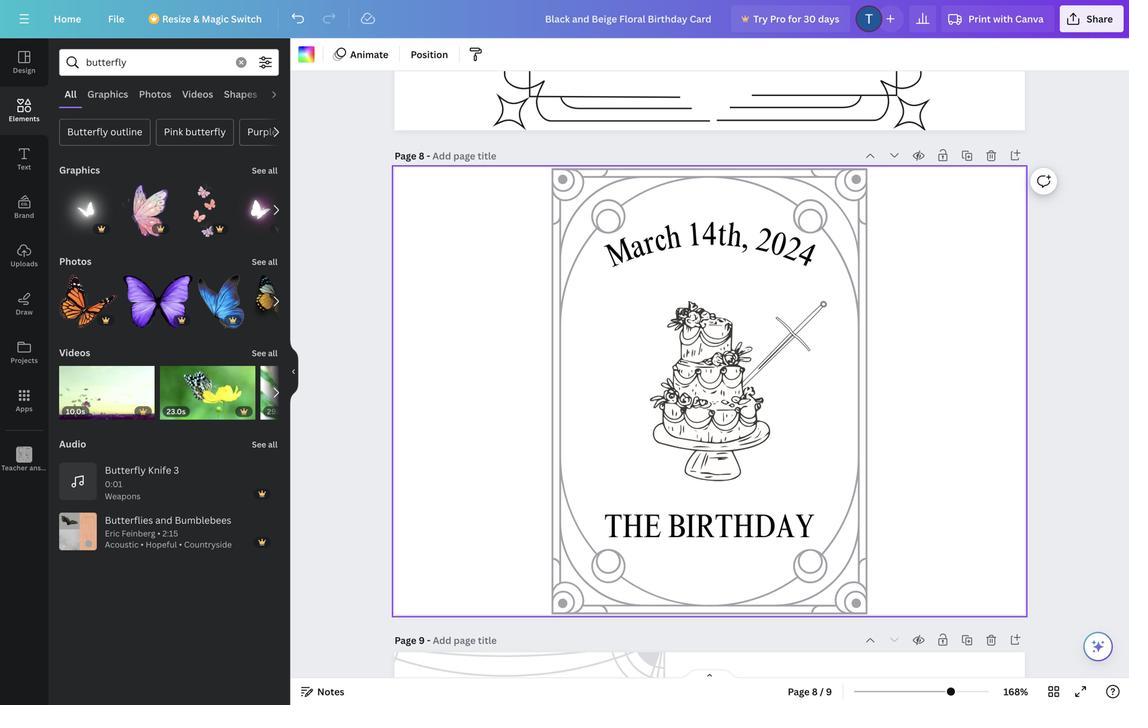 Task type: vqa. For each thing, say whether or not it's contained in the screenshot.
list
no



Task type: describe. For each thing, give the bounding box(es) containing it.
#ffffff image
[[298, 46, 315, 63]]

page for page 8
[[395, 150, 417, 162]]

- for page 9 -
[[427, 634, 431, 647]]

canva
[[1016, 12, 1044, 25]]

answer
[[29, 464, 53, 473]]

design
[[13, 66, 36, 75]]

0 vertical spatial graphics button
[[82, 81, 134, 107]]

all button
[[59, 81, 82, 107]]

share
[[1087, 12, 1113, 25]]

weapons, 1 seconds element
[[105, 478, 143, 502]]

see for graphics
[[252, 165, 266, 176]]

all for graphics
[[268, 165, 278, 176]]

text
[[17, 163, 31, 172]]

print
[[969, 12, 991, 25]]

days
[[818, 12, 840, 25]]

1 vertical spatial photos
[[59, 255, 92, 268]]

/
[[820, 686, 824, 699]]

30
[[804, 12, 816, 25]]

shapes button
[[219, 81, 263, 107]]

Search elements search field
[[86, 50, 228, 75]]

file
[[108, 12, 124, 25]]

group left 'colorful butterflies illustration' image
[[118, 175, 172, 237]]

purple butterfly image
[[123, 275, 193, 329]]

see all for graphics
[[252, 165, 278, 176]]

notes
[[317, 686, 345, 699]]

switch
[[231, 12, 262, 25]]

text button
[[0, 135, 48, 184]]

2:15
[[162, 528, 178, 539]]

group right draw button
[[59, 275, 117, 329]]

pink
[[164, 125, 183, 138]]

1 vertical spatial graphics
[[59, 164, 100, 176]]

see all button for audio
[[251, 431, 279, 458]]

8 for -
[[419, 150, 425, 162]]

weapons
[[105, 491, 141, 502]]

position button
[[405, 44, 454, 65]]

untitled media image
[[198, 275, 244, 329]]

resize & magic switch button
[[141, 5, 273, 32]]

butterfly for purple butterfly
[[280, 125, 320, 138]]

animate button
[[329, 44, 394, 65]]

share button
[[1060, 5, 1124, 32]]

side panel tab list
[[0, 38, 70, 485]]

1 vertical spatial audio button
[[58, 431, 88, 458]]

purple butterfly button
[[239, 119, 328, 146]]

projects button
[[0, 329, 48, 377]]

monarch orange butterfly image
[[59, 275, 117, 329]]

page 8 / 9
[[788, 686, 832, 699]]

colorful butterflies illustration image
[[177, 184, 231, 237]]

23.0s group
[[160, 358, 255, 420]]

butterfly outline button
[[59, 119, 150, 146]]

0:01 weapons
[[105, 479, 141, 502]]

position
[[411, 48, 448, 61]]

group right 'colorful butterflies illustration' image
[[237, 184, 290, 237]]

0 horizontal spatial •
[[141, 540, 144, 551]]

page 8 -
[[395, 150, 433, 162]]

10.0s
[[66, 407, 85, 417]]

acoustic
[[105, 540, 139, 551]]

group right untitled media image
[[250, 275, 303, 329]]

apps button
[[0, 377, 48, 426]]

butterfly for butterfly outline
[[67, 125, 108, 138]]

butterfly sparkling image
[[59, 184, 113, 237]]

pro
[[770, 12, 786, 25]]

see for photos
[[252, 256, 266, 268]]

butterflies and bumblebees
[[105, 514, 231, 527]]

see all button for graphics
[[251, 157, 279, 184]]

168% button
[[994, 682, 1038, 703]]

elements button
[[0, 87, 48, 135]]

notes button
[[296, 682, 350, 703]]

design button
[[0, 38, 48, 87]]

1 vertical spatial videos
[[59, 347, 90, 359]]

page title text field for page 9 -
[[433, 634, 498, 648]]

see all for videos
[[252, 348, 278, 359]]

birthday
[[668, 514, 815, 547]]

draw button
[[0, 280, 48, 329]]

elements
[[9, 114, 40, 123]]

butterfly knife 3
[[105, 464, 179, 477]]

3
[[174, 464, 179, 477]]

see all for audio
[[252, 439, 278, 450]]

eric
[[105, 528, 120, 539]]

try pro for 30 days
[[754, 12, 840, 25]]

0 vertical spatial photos button
[[134, 81, 177, 107]]

butterfly for pink butterfly
[[185, 125, 226, 138]]

8 for /
[[812, 686, 818, 699]]

the
[[605, 514, 662, 547]]

all
[[65, 88, 77, 101]]

page 8 / 9 button
[[783, 682, 838, 703]]

butterfly for butterfly knife 3
[[105, 464, 146, 477]]

purple butterfly
[[247, 125, 320, 138]]



Task type: locate. For each thing, give the bounding box(es) containing it.
purple
[[247, 125, 277, 138]]

1 see all from the top
[[252, 165, 278, 176]]

0 vertical spatial photos
[[139, 88, 171, 101]]

see all button for photos
[[251, 248, 279, 275]]

see
[[252, 165, 266, 176], [252, 256, 266, 268], [252, 348, 266, 359], [252, 439, 266, 450]]

all for videos
[[268, 348, 278, 359]]

8 inside button
[[812, 686, 818, 699]]

print with canva button
[[942, 5, 1055, 32]]

1 vertical spatial page
[[395, 634, 417, 647]]

hopeful
[[146, 540, 177, 551]]

1 horizontal spatial audio
[[268, 88, 295, 101]]

0:01
[[105, 479, 122, 490]]

1 horizontal spatial 9
[[826, 686, 832, 699]]

Page title text field
[[433, 149, 498, 163], [433, 634, 498, 648]]

keys
[[55, 464, 70, 473]]

show pages image
[[678, 670, 742, 680]]

0 vertical spatial audio
[[268, 88, 295, 101]]

all left hide image
[[268, 348, 278, 359]]

3 all from the top
[[268, 348, 278, 359]]

1 all from the top
[[268, 165, 278, 176]]

shapes
[[224, 88, 257, 101]]

1 horizontal spatial butterfly
[[280, 125, 320, 138]]

all down 29.0s
[[268, 439, 278, 450]]

draw
[[16, 308, 33, 317]]

pink butterfly
[[164, 125, 226, 138]]

all for photos
[[268, 256, 278, 268]]

group right butterfly watercolor illustration image
[[177, 175, 231, 237]]

magic
[[202, 12, 229, 25]]

home
[[54, 12, 81, 25]]

feinberg
[[122, 528, 155, 539]]

1 vertical spatial videos button
[[58, 339, 92, 366]]

• right hopeful
[[179, 540, 182, 551]]

4 all from the top
[[268, 439, 278, 450]]

2 see from the top
[[252, 256, 266, 268]]

1 vertical spatial 9
[[826, 686, 832, 699]]

0 vertical spatial page title text field
[[433, 149, 498, 163]]

see all left hide image
[[252, 348, 278, 359]]

•
[[157, 528, 160, 539], [141, 540, 144, 551], [179, 540, 182, 551]]

animate
[[350, 48, 389, 61]]

countryside
[[184, 540, 232, 551]]

1 horizontal spatial videos button
[[177, 81, 219, 107]]

videos button up pink butterfly
[[177, 81, 219, 107]]

1 horizontal spatial photos button
[[134, 81, 177, 107]]

for
[[788, 12, 802, 25]]

4 see all from the top
[[252, 439, 278, 450]]

&
[[193, 12, 200, 25]]

butterfly inside 'button'
[[280, 125, 320, 138]]

0 vertical spatial audio button
[[263, 81, 300, 107]]

the birthday
[[605, 514, 815, 547]]

1 see all button from the top
[[251, 157, 279, 184]]

1 horizontal spatial videos
[[182, 88, 213, 101]]

9
[[419, 634, 425, 647], [826, 686, 832, 699]]

photos button right uploads
[[58, 248, 93, 275]]

teacher answer keys
[[1, 464, 70, 473]]

graphics
[[87, 88, 128, 101], [59, 164, 100, 176]]

teacher
[[1, 464, 28, 473]]

1 horizontal spatial •
[[157, 528, 160, 539]]

29.0s
[[267, 407, 287, 417]]

1 vertical spatial 8
[[812, 686, 818, 699]]

8
[[419, 150, 425, 162], [812, 686, 818, 699]]

0 vertical spatial -
[[427, 150, 430, 162]]

butterflies
[[105, 514, 153, 527]]

all down "purple butterfly" 'button'
[[268, 165, 278, 176]]

2 see all from the top
[[252, 256, 278, 268]]

0 horizontal spatial 8
[[419, 150, 425, 162]]

0 horizontal spatial butterfly
[[185, 125, 226, 138]]

photos up monarch orange butterfly image
[[59, 255, 92, 268]]

all for audio
[[268, 439, 278, 450]]

1 horizontal spatial photos
[[139, 88, 171, 101]]

graphics button down butterfly outline button
[[58, 157, 101, 184]]

see all down purple
[[252, 165, 278, 176]]

1 vertical spatial butterfly
[[105, 464, 146, 477]]

group
[[59, 175, 113, 237], [118, 175, 172, 237], [177, 175, 231, 237], [237, 184, 290, 237], [123, 267, 193, 329], [198, 267, 244, 329], [59, 275, 117, 329], [250, 275, 303, 329]]

butterfly outline
[[67, 125, 142, 138]]

audio button up keys
[[58, 431, 88, 458]]

see all button down 29.0s
[[251, 431, 279, 458]]

acoustic, hopeful, countryside, 135 seconds element
[[105, 528, 234, 551]]

knife
[[148, 464, 171, 477]]

• left the 2:15
[[157, 528, 160, 539]]

graphics up butterfly sparkling image
[[59, 164, 100, 176]]

0 horizontal spatial videos
[[59, 347, 90, 359]]

group left the premium isolated images & templates
[[198, 267, 244, 329]]

see for audio
[[252, 439, 266, 450]]

1 vertical spatial audio
[[59, 438, 86, 451]]

photos down search elements search box
[[139, 88, 171, 101]]

see all button
[[251, 157, 279, 184], [251, 248, 279, 275], [251, 339, 279, 366], [251, 431, 279, 458]]

try
[[754, 12, 768, 25]]

all
[[268, 165, 278, 176], [268, 256, 278, 268], [268, 348, 278, 359], [268, 439, 278, 450]]

168%
[[1004, 686, 1028, 699]]

0 horizontal spatial audio
[[59, 438, 86, 451]]

butterfly inside button
[[67, 125, 108, 138]]

1 vertical spatial photos button
[[58, 248, 93, 275]]

0 horizontal spatial audio button
[[58, 431, 88, 458]]

1 vertical spatial graphics button
[[58, 157, 101, 184]]

see all button down purple
[[251, 157, 279, 184]]

see all button down the glittery glow butterfly image
[[251, 248, 279, 275]]

videos right projects button
[[59, 347, 90, 359]]

butterfly up 0:01
[[105, 464, 146, 477]]

0 vertical spatial butterfly
[[67, 125, 108, 138]]

butterfly watercolor illustration image
[[118, 184, 172, 237]]

pink butterfly button
[[156, 119, 234, 146]]

0 horizontal spatial photos button
[[58, 248, 93, 275]]

9 inside button
[[826, 686, 832, 699]]

all up the premium isolated images & templates
[[268, 256, 278, 268]]

10.0s group
[[59, 358, 154, 420]]

photos button
[[134, 81, 177, 107], [58, 248, 93, 275]]

apps
[[16, 405, 33, 414]]

glittery glow butterfly image
[[237, 184, 290, 237]]

print with canva
[[969, 12, 1044, 25]]

23.0s
[[167, 407, 186, 417]]

1 horizontal spatial 8
[[812, 686, 818, 699]]

2 all from the top
[[268, 256, 278, 268]]

3 see from the top
[[252, 348, 266, 359]]

1 butterfly from the left
[[185, 125, 226, 138]]

resize & magic switch
[[162, 12, 262, 25]]

2 butterfly from the left
[[280, 125, 320, 138]]

1 vertical spatial page title text field
[[433, 634, 498, 648]]

page for page 9
[[395, 634, 417, 647]]

butterfly
[[185, 125, 226, 138], [280, 125, 320, 138]]

file button
[[97, 5, 135, 32]]

29.0s group
[[260, 366, 356, 420]]

resize
[[162, 12, 191, 25]]

with
[[993, 12, 1013, 25]]

page title text field for page 8 -
[[433, 149, 498, 163]]

page 9 -
[[395, 634, 433, 647]]

0 vertical spatial 8
[[419, 150, 425, 162]]

photos button down search elements search box
[[134, 81, 177, 107]]

hide image
[[290, 340, 298, 404]]

0 horizontal spatial photos
[[59, 255, 92, 268]]

and
[[155, 514, 172, 527]]

bumblebees
[[175, 514, 231, 527]]

0 vertical spatial videos button
[[177, 81, 219, 107]]

0 horizontal spatial videos button
[[58, 339, 92, 366]]

;
[[23, 465, 25, 473]]

1 see from the top
[[252, 165, 266, 176]]

brand
[[14, 211, 34, 220]]

group left butterfly watercolor illustration image
[[59, 175, 113, 237]]

audio up keys
[[59, 438, 86, 451]]

Design title text field
[[534, 5, 726, 32]]

audio
[[268, 88, 295, 101], [59, 438, 86, 451]]

-
[[427, 150, 430, 162], [427, 634, 431, 647]]

videos button right projects button
[[58, 339, 92, 366]]

graphics button
[[82, 81, 134, 107], [58, 157, 101, 184]]

premium isolated images & templates image
[[250, 275, 303, 329]]

0 vertical spatial page
[[395, 150, 417, 162]]

see all down 29.0s
[[252, 439, 278, 450]]

- for page 8 -
[[427, 150, 430, 162]]

see all up the premium isolated images & templates
[[252, 256, 278, 268]]

try pro for 30 days button
[[731, 5, 850, 32]]

2 see all button from the top
[[251, 248, 279, 275]]

uploads button
[[0, 232, 48, 280]]

0 horizontal spatial 9
[[419, 634, 425, 647]]

0 vertical spatial 9
[[419, 634, 425, 647]]

photos
[[139, 88, 171, 101], [59, 255, 92, 268]]

main menu bar
[[0, 0, 1129, 38]]

canva assistant image
[[1090, 639, 1107, 655]]

see all for photos
[[252, 256, 278, 268]]

outline
[[110, 125, 142, 138]]

graphics right "all"
[[87, 88, 128, 101]]

3 see all button from the top
[[251, 339, 279, 366]]

audio up purple butterfly
[[268, 88, 295, 101]]

eric feinberg • 2:15 acoustic • hopeful • countryside
[[105, 528, 232, 551]]

butterfly
[[67, 125, 108, 138], [105, 464, 146, 477]]

butterfly inside button
[[185, 125, 226, 138]]

see all button for videos
[[251, 339, 279, 366]]

1 horizontal spatial audio button
[[263, 81, 300, 107]]

uploads
[[10, 259, 38, 269]]

2 vertical spatial page
[[788, 686, 810, 699]]

videos up pink butterfly
[[182, 88, 213, 101]]

4 see from the top
[[252, 439, 266, 450]]

3 see all from the top
[[252, 348, 278, 359]]

see all button left hide image
[[251, 339, 279, 366]]

brand button
[[0, 184, 48, 232]]

page
[[395, 150, 417, 162], [395, 634, 417, 647], [788, 686, 810, 699]]

group left untitled media image
[[123, 267, 193, 329]]

0 vertical spatial graphics
[[87, 88, 128, 101]]

audio button up purple butterfly
[[263, 81, 300, 107]]

videos
[[182, 88, 213, 101], [59, 347, 90, 359]]

0 vertical spatial videos
[[182, 88, 213, 101]]

• down feinberg at the left bottom of page
[[141, 540, 144, 551]]

1 vertical spatial -
[[427, 634, 431, 647]]

audio button
[[263, 81, 300, 107], [58, 431, 88, 458]]

butterfly right pink
[[185, 125, 226, 138]]

4 see all button from the top
[[251, 431, 279, 458]]

2 horizontal spatial •
[[179, 540, 182, 551]]

butterfly left "outline"
[[67, 125, 108, 138]]

home link
[[43, 5, 92, 32]]

page inside page 8 / 9 button
[[788, 686, 810, 699]]

butterfly right purple
[[280, 125, 320, 138]]

graphics button right "all"
[[82, 81, 134, 107]]

see for videos
[[252, 348, 266, 359]]

projects
[[10, 356, 38, 365]]



